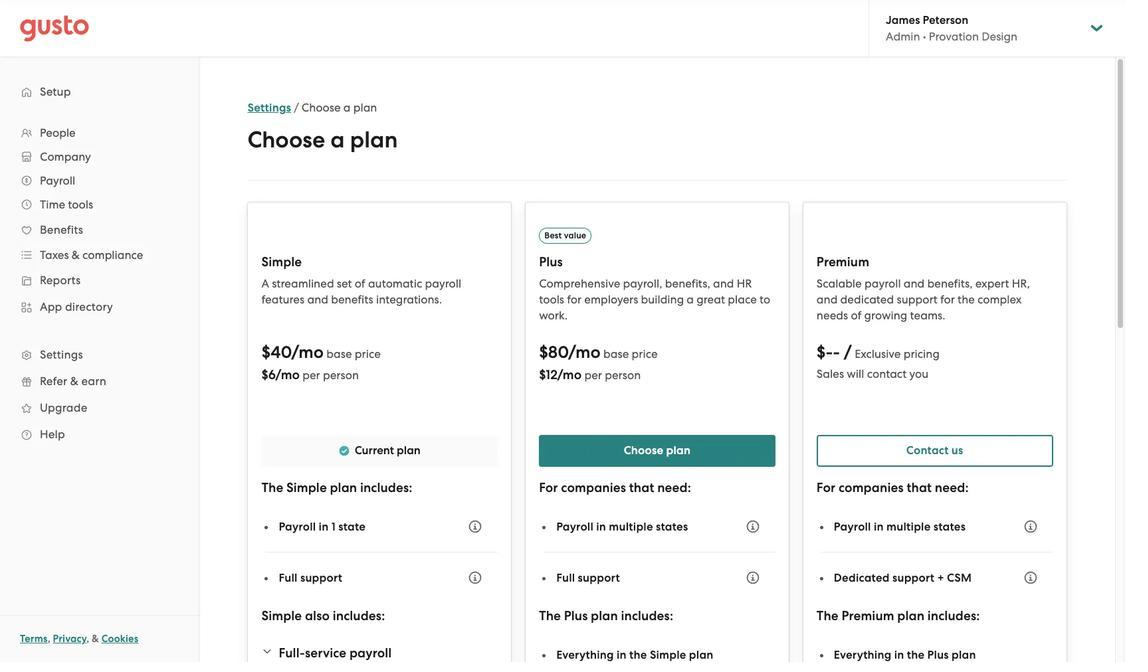 Task type: locate. For each thing, give the bounding box(es) containing it.
1 for companies that need: from the left
[[539, 481, 691, 496]]

per
[[303, 369, 320, 382], [585, 369, 602, 382]]

1 horizontal spatial settings link
[[248, 101, 291, 115]]

current
[[355, 444, 394, 458]]

that
[[629, 481, 654, 496], [907, 481, 932, 496]]

1 vertical spatial of
[[851, 309, 862, 322]]

& left the earn
[[70, 375, 78, 388]]

app directory
[[40, 300, 113, 314]]

1 multiple from the left
[[609, 520, 653, 534]]

of
[[355, 277, 365, 291], [851, 309, 862, 322]]

support left the +
[[893, 571, 935, 585]]

1 person from the left
[[323, 369, 359, 382]]

list
[[0, 121, 199, 448]]

1 horizontal spatial payroll in multiple states
[[834, 520, 966, 534]]

per right 12 on the left bottom of page
[[585, 369, 602, 382]]

1 vertical spatial choose
[[248, 126, 325, 154]]

includes:
[[360, 481, 413, 496], [333, 609, 385, 624], [621, 609, 674, 624], [928, 609, 980, 624]]

1 that from the left
[[629, 481, 654, 496]]

service
[[305, 646, 347, 661]]

terms , privacy , & cookies
[[20, 634, 138, 646]]

companies for /
[[839, 481, 904, 496]]

contact
[[867, 368, 907, 381]]

current plan
[[355, 444, 421, 458]]

2 for from the left
[[817, 481, 836, 496]]

app
[[40, 300, 62, 314]]

reports
[[40, 274, 81, 287]]

tools up work.
[[539, 293, 564, 306]]

setup
[[40, 85, 71, 98]]

$ 40 /mo base price $ 6 /mo per person
[[262, 342, 381, 383]]

full support for 80
[[557, 571, 620, 585]]

full up simple also includes:
[[279, 571, 298, 585]]

the down the premium plan includes:
[[907, 649, 925, 662]]

of down dedicated
[[851, 309, 862, 322]]

0 horizontal spatial benefits,
[[665, 277, 711, 291]]

premium up scalable
[[817, 255, 870, 270]]

comprehensive
[[539, 277, 620, 291]]

1 , from the left
[[48, 634, 50, 646]]

6
[[268, 368, 276, 383]]

for up teams.
[[941, 293, 955, 306]]

1 horizontal spatial full support
[[557, 571, 620, 585]]

& left cookies button
[[92, 634, 99, 646]]

& inside dropdown button
[[72, 249, 80, 262]]

choose inside choose plan button
[[624, 444, 664, 458]]

$-- / exclusive pricing sales will contact you
[[817, 342, 940, 381]]

price for 40
[[355, 348, 381, 361]]

0 vertical spatial settings link
[[248, 101, 291, 115]]

full
[[279, 571, 298, 585], [557, 571, 575, 585]]

2 that from the left
[[907, 481, 932, 496]]

includes: down current plan
[[360, 481, 413, 496]]

1 companies from the left
[[561, 481, 626, 496]]

the
[[958, 293, 975, 306], [630, 649, 647, 662], [907, 649, 925, 662]]

1 full support from the left
[[279, 571, 342, 585]]

0 horizontal spatial for
[[567, 293, 582, 306]]

2 payroll in multiple states from the left
[[834, 520, 966, 534]]

per for 40
[[303, 369, 320, 382]]

of inside scalable payroll and benefits, expert hr, and dedicated support for the complex needs of growing teams.
[[851, 309, 862, 322]]

1 states from the left
[[656, 520, 688, 534]]

per inside $ 80 /mo base price $ 12 /mo per person
[[585, 369, 602, 382]]

the for $-
[[817, 609, 839, 624]]

includes: for the simple plan includes:
[[360, 481, 413, 496]]

in for -
[[874, 520, 884, 534]]

payroll
[[40, 174, 75, 187], [279, 520, 316, 534], [557, 520, 594, 534], [834, 520, 871, 534]]

a down settings / choose a plan
[[331, 126, 345, 154]]

features
[[262, 293, 305, 306]]

0 vertical spatial a
[[344, 101, 351, 114]]

1 horizontal spatial that
[[907, 481, 932, 496]]

2 everything from the left
[[834, 649, 892, 662]]

0 horizontal spatial states
[[656, 520, 688, 534]]

terms
[[20, 634, 48, 646]]

includes: up everything in the simple plan
[[621, 609, 674, 624]]

for inside scalable payroll and benefits, expert hr, and dedicated support for the complex needs of growing teams.
[[941, 293, 955, 306]]

0 horizontal spatial everything
[[557, 649, 614, 662]]

peterson
[[923, 13, 969, 27]]

multiple for /mo
[[609, 520, 653, 534]]

support
[[897, 293, 938, 306], [300, 571, 342, 585], [578, 571, 620, 585], [893, 571, 935, 585]]

2 benefits, from the left
[[928, 277, 973, 291]]

0 vertical spatial tools
[[68, 198, 93, 211]]

1 horizontal spatial payroll
[[425, 277, 461, 291]]

2 companies from the left
[[839, 481, 904, 496]]

1 vertical spatial tools
[[539, 293, 564, 306]]

that for /
[[907, 481, 932, 496]]

2 need: from the left
[[935, 481, 969, 496]]

payroll up integrations.
[[425, 277, 461, 291]]

0 horizontal spatial plus
[[539, 255, 563, 270]]

0 horizontal spatial payroll in multiple states
[[557, 520, 688, 534]]

1 horizontal spatial states
[[934, 520, 966, 534]]

1 vertical spatial &
[[70, 375, 78, 388]]

1 horizontal spatial the
[[539, 609, 561, 624]]

1 horizontal spatial per
[[585, 369, 602, 382]]

need: down us
[[935, 481, 969, 496]]

the
[[262, 481, 283, 496], [539, 609, 561, 624], [817, 609, 839, 624]]

2 full support from the left
[[557, 571, 620, 585]]

hr
[[737, 277, 752, 291]]

base down employers
[[604, 348, 629, 361]]

base for 40
[[327, 348, 352, 361]]

0 horizontal spatial tools
[[68, 198, 93, 211]]

and up the great
[[713, 277, 734, 291]]

1 price from the left
[[355, 348, 381, 361]]

1 vertical spatial plus
[[564, 609, 588, 624]]

tools
[[68, 198, 93, 211], [539, 293, 564, 306]]

settings up choose a plan
[[248, 101, 291, 115]]

0 horizontal spatial that
[[629, 481, 654, 496]]

reports link
[[13, 269, 185, 293]]

2 full from the left
[[557, 571, 575, 585]]

includes: for the plus plan includes:
[[621, 609, 674, 624]]

for down comprehensive at the top of page
[[567, 293, 582, 306]]

payroll right service
[[350, 646, 392, 661]]

support up the plus plan includes:
[[578, 571, 620, 585]]

setup link
[[13, 80, 185, 104]]

full up the plus plan includes:
[[557, 571, 575, 585]]

payroll,
[[623, 277, 662, 291]]

1 horizontal spatial companies
[[839, 481, 904, 496]]

, left cookies button
[[87, 634, 89, 646]]

for companies that need: down contact
[[817, 481, 969, 496]]

choose inside settings / choose a plan
[[302, 101, 341, 114]]

1 horizontal spatial /
[[844, 342, 852, 363]]

0 horizontal spatial price
[[355, 348, 381, 361]]

1 horizontal spatial everything
[[834, 649, 892, 662]]

person inside $ 40 /mo base price $ 6 /mo per person
[[323, 369, 359, 382]]

2 person from the left
[[605, 369, 641, 382]]

1 for from the left
[[567, 293, 582, 306]]

payroll for -
[[834, 520, 871, 534]]

2 multiple from the left
[[887, 520, 931, 534]]

2 for companies that need: from the left
[[817, 481, 969, 496]]

1 horizontal spatial the
[[907, 649, 925, 662]]

0 horizontal spatial of
[[355, 277, 365, 291]]

& right taxes
[[72, 249, 80, 262]]

privacy link
[[53, 634, 87, 646]]

choose
[[302, 101, 341, 114], [248, 126, 325, 154], [624, 444, 664, 458]]

companies for /mo
[[561, 481, 626, 496]]

0 horizontal spatial settings
[[40, 348, 83, 362]]

2 base from the left
[[604, 348, 629, 361]]

1 horizontal spatial for
[[941, 293, 955, 306]]

settings link up refer & earn link
[[13, 343, 185, 367]]

0 vertical spatial of
[[355, 277, 365, 291]]

0 vertical spatial settings
[[248, 101, 291, 115]]

2 horizontal spatial the
[[817, 609, 839, 624]]

benefits,
[[665, 277, 711, 291], [928, 277, 973, 291]]

admin
[[886, 30, 920, 43]]

0 horizontal spatial for companies that need:
[[539, 481, 691, 496]]

complex
[[978, 293, 1022, 306]]

per inside $ 40 /mo base price $ 6 /mo per person
[[303, 369, 320, 382]]

choose for choose a plan
[[248, 126, 325, 154]]

per for 80
[[585, 369, 602, 382]]

premium
[[817, 255, 870, 270], [842, 609, 895, 624]]

$
[[262, 342, 271, 363], [539, 342, 548, 363], [262, 368, 268, 383], [539, 368, 546, 383]]

a inside "comprehensive payroll, benefits, and hr tools for employers building a great place to work."
[[687, 293, 694, 306]]

0 horizontal spatial companies
[[561, 481, 626, 496]]

0 horizontal spatial payroll
[[350, 646, 392, 661]]

1 vertical spatial /
[[844, 342, 852, 363]]

payroll inside dropdown button
[[40, 174, 75, 187]]

expert
[[976, 277, 1009, 291]]

price inside $ 40 /mo base price $ 6 /mo per person
[[355, 348, 381, 361]]

settings up the refer
[[40, 348, 83, 362]]

/mo down employers
[[569, 342, 601, 363]]

1 full from the left
[[279, 571, 298, 585]]

and up needs
[[817, 293, 838, 306]]

1 payroll in multiple states from the left
[[557, 520, 688, 534]]

0 horizontal spatial per
[[303, 369, 320, 382]]

0 vertical spatial /
[[294, 101, 299, 114]]

payroll for 80
[[557, 520, 594, 534]]

everything for /
[[834, 649, 892, 662]]

1 horizontal spatial benefits,
[[928, 277, 973, 291]]

plan inside settings / choose a plan
[[353, 101, 377, 114]]

csm
[[947, 571, 972, 585]]

benefits, up teams.
[[928, 277, 973, 291]]

home image
[[20, 15, 89, 42]]

2 vertical spatial a
[[687, 293, 694, 306]]

2 vertical spatial plus
[[928, 649, 949, 662]]

1 vertical spatial settings link
[[13, 343, 185, 367]]

0 horizontal spatial person
[[323, 369, 359, 382]]

1 horizontal spatial price
[[632, 348, 658, 361]]

for companies that need: for /mo
[[539, 481, 691, 496]]

base for 80
[[604, 348, 629, 361]]

2 horizontal spatial plus
[[928, 649, 949, 662]]

1 horizontal spatial tools
[[539, 293, 564, 306]]

1 horizontal spatial of
[[851, 309, 862, 322]]

price inside $ 80 /mo base price $ 12 /mo per person
[[632, 348, 658, 361]]

0 horizontal spatial the
[[630, 649, 647, 662]]

1 horizontal spatial base
[[604, 348, 629, 361]]

base inside $ 80 /mo base price $ 12 /mo per person
[[604, 348, 629, 361]]

of right "set"
[[355, 277, 365, 291]]

everything down the plus plan includes:
[[557, 649, 614, 662]]

a left the great
[[687, 293, 694, 306]]

1 horizontal spatial person
[[605, 369, 641, 382]]

price down benefits
[[355, 348, 381, 361]]

companies
[[561, 481, 626, 496], [839, 481, 904, 496]]

time
[[40, 198, 65, 211]]

support up simple also includes:
[[300, 571, 342, 585]]

1 horizontal spatial for
[[817, 481, 836, 496]]

1 horizontal spatial need:
[[935, 481, 969, 496]]

0 horizontal spatial ,
[[48, 634, 50, 646]]

help link
[[13, 423, 185, 447]]

1 vertical spatial settings
[[40, 348, 83, 362]]

0 horizontal spatial settings link
[[13, 343, 185, 367]]

, left privacy "link"
[[48, 634, 50, 646]]

2 per from the left
[[585, 369, 602, 382]]

0 horizontal spatial need:
[[658, 481, 691, 496]]

that down contact
[[907, 481, 932, 496]]

everything
[[557, 649, 614, 662], [834, 649, 892, 662]]

tools right time
[[68, 198, 93, 211]]

support up teams.
[[897, 293, 938, 306]]

dedicated support + csm
[[834, 571, 972, 585]]

a up choose a plan
[[344, 101, 351, 114]]

1 everything from the left
[[557, 649, 614, 662]]

2 vertical spatial choose
[[624, 444, 664, 458]]

1 horizontal spatial settings
[[248, 101, 291, 115]]

2 price from the left
[[632, 348, 658, 361]]

1 need: from the left
[[658, 481, 691, 496]]

full support up also at bottom
[[279, 571, 342, 585]]

person inside $ 80 /mo base price $ 12 /mo per person
[[605, 369, 641, 382]]

/ up choose a plan
[[294, 101, 299, 114]]

2 for from the left
[[941, 293, 955, 306]]

0 vertical spatial premium
[[817, 255, 870, 270]]

for companies that need: down choose plan button
[[539, 481, 691, 496]]

a
[[344, 101, 351, 114], [331, 126, 345, 154], [687, 293, 694, 306]]

and down streamlined
[[307, 293, 328, 306]]

80
[[548, 342, 569, 363]]

dedicated
[[841, 293, 894, 306]]

time tools
[[40, 198, 93, 211]]

& for compliance
[[72, 249, 80, 262]]

in
[[319, 520, 329, 534], [596, 520, 606, 534], [874, 520, 884, 534], [617, 649, 627, 662], [895, 649, 905, 662]]

0 horizontal spatial full support
[[279, 571, 342, 585]]

base
[[327, 348, 352, 361], [604, 348, 629, 361]]

premium down dedicated
[[842, 609, 895, 624]]

streamlined
[[272, 277, 334, 291]]

per right 6
[[303, 369, 320, 382]]

0 horizontal spatial full
[[279, 571, 298, 585]]

a inside settings / choose a plan
[[344, 101, 351, 114]]

0 vertical spatial choose
[[302, 101, 341, 114]]

0 horizontal spatial multiple
[[609, 520, 653, 534]]

full support up the plus plan includes:
[[557, 571, 620, 585]]

upgrade link
[[13, 396, 185, 420]]

settings inside "link"
[[40, 348, 83, 362]]

1 horizontal spatial for companies that need:
[[817, 481, 969, 496]]

1 horizontal spatial full
[[557, 571, 575, 585]]

benefits, up the great
[[665, 277, 711, 291]]

earn
[[81, 375, 106, 388]]

2 vertical spatial &
[[92, 634, 99, 646]]

$-
[[817, 342, 833, 363]]

the left complex
[[958, 293, 975, 306]]

1 benefits, from the left
[[665, 277, 711, 291]]

multiple for /
[[887, 520, 931, 534]]

the for $
[[539, 609, 561, 624]]

price
[[355, 348, 381, 361], [632, 348, 658, 361]]

0 horizontal spatial for
[[539, 481, 558, 496]]

/ right -
[[844, 342, 852, 363]]

the down the plus plan includes:
[[630, 649, 647, 662]]

1 base from the left
[[327, 348, 352, 361]]

1 per from the left
[[303, 369, 320, 382]]

2 horizontal spatial payroll
[[865, 277, 901, 291]]

everything down the premium plan includes:
[[834, 649, 892, 662]]

price down "comprehensive payroll, benefits, and hr tools for employers building a great place to work."
[[632, 348, 658, 361]]

that down choose plan button
[[629, 481, 654, 496]]

base inside $ 40 /mo base price $ 6 /mo per person
[[327, 348, 352, 361]]

the plus plan includes:
[[539, 609, 674, 624]]

need: down choose plan button
[[658, 481, 691, 496]]

0 horizontal spatial /
[[294, 101, 299, 114]]

2 horizontal spatial the
[[958, 293, 975, 306]]

&
[[72, 249, 80, 262], [70, 375, 78, 388], [92, 634, 99, 646]]

multiple
[[609, 520, 653, 534], [887, 520, 931, 534]]

1 horizontal spatial multiple
[[887, 520, 931, 534]]

settings for settings
[[40, 348, 83, 362]]

2 states from the left
[[934, 520, 966, 534]]

person
[[323, 369, 359, 382], [605, 369, 641, 382]]

taxes & compliance
[[40, 249, 143, 262]]

payroll up dedicated
[[865, 277, 901, 291]]

payroll in multiple states
[[557, 520, 688, 534], [834, 520, 966, 534]]

comprehensive payroll, benefits, and hr tools for employers building a great place to work.
[[539, 277, 771, 322]]

1 for from the left
[[539, 481, 558, 496]]

1 horizontal spatial ,
[[87, 634, 89, 646]]

payroll
[[425, 277, 461, 291], [865, 277, 901, 291], [350, 646, 392, 661]]

growing
[[865, 309, 908, 322]]

list containing people
[[0, 121, 199, 448]]

0 vertical spatial &
[[72, 249, 80, 262]]

state
[[339, 520, 366, 534]]

base down benefits
[[327, 348, 352, 361]]

includes: down csm on the bottom right of the page
[[928, 609, 980, 624]]

settings link up choose a plan
[[248, 101, 291, 115]]

for companies that need: for /
[[817, 481, 969, 496]]

0 horizontal spatial base
[[327, 348, 352, 361]]

includes: up full-service payroll dropdown button
[[333, 609, 385, 624]]



Task type: vqa. For each thing, say whether or not it's contained in the screenshot.
Employees at the top left of the page
no



Task type: describe. For each thing, give the bounding box(es) containing it.
0 horizontal spatial the
[[262, 481, 283, 496]]

settings link inside list
[[13, 343, 185, 367]]

payroll in 1 state
[[279, 520, 366, 534]]

automatic
[[368, 277, 422, 291]]

payroll button
[[13, 169, 185, 193]]

benefits link
[[13, 218, 185, 242]]

/ inside $-- / exclusive pricing sales will contact you
[[844, 342, 852, 363]]

for for -
[[817, 481, 836, 496]]

in for 80
[[596, 520, 606, 534]]

pricing
[[904, 348, 940, 361]]

benefits
[[331, 293, 373, 306]]

full support for 40
[[279, 571, 342, 585]]

full for 80
[[557, 571, 575, 585]]

+
[[938, 571, 945, 585]]

of inside "a streamlined set of automatic payroll features and benefits integrations."
[[355, 277, 365, 291]]

/mo down 40
[[276, 368, 300, 383]]

and inside "comprehensive payroll, benefits, and hr tools for employers building a great place to work."
[[713, 277, 734, 291]]

benefits, inside scalable payroll and benefits, expert hr, and dedicated support for the complex needs of growing teams.
[[928, 277, 973, 291]]

$ 80 /mo base price $ 12 /mo per person
[[539, 342, 658, 383]]

tools inside dropdown button
[[68, 198, 93, 211]]

states for /mo
[[656, 520, 688, 534]]

simple also includes:
[[262, 609, 385, 624]]

company
[[40, 150, 91, 164]]

the simple plan includes:
[[262, 481, 413, 496]]

best value
[[545, 231, 587, 241]]

full for 40
[[279, 571, 298, 585]]

for for 80
[[539, 481, 558, 496]]

choose plan
[[624, 444, 691, 458]]

to
[[760, 293, 771, 306]]

people
[[40, 126, 76, 140]]

includes: for the premium plan includes:
[[928, 609, 980, 624]]

person for 80
[[605, 369, 641, 382]]

james
[[886, 13, 920, 27]]

support for -
[[893, 571, 935, 585]]

people button
[[13, 121, 185, 145]]

plan inside button
[[666, 444, 691, 458]]

terms link
[[20, 634, 48, 646]]

you
[[910, 368, 929, 381]]

1 horizontal spatial plus
[[564, 609, 588, 624]]

provation
[[929, 30, 979, 43]]

settings / choose a plan
[[248, 101, 377, 115]]

upgrade
[[40, 402, 87, 415]]

teams.
[[910, 309, 946, 322]]

person for 40
[[323, 369, 359, 382]]

full-
[[279, 646, 305, 661]]

sales
[[817, 368, 844, 381]]

benefits, inside "comprehensive payroll, benefits, and hr tools for employers building a great place to work."
[[665, 277, 711, 291]]

contact us
[[907, 444, 964, 458]]

benefits
[[40, 223, 83, 237]]

the premium plan includes:
[[817, 609, 980, 624]]

in for 40
[[319, 520, 329, 534]]

directory
[[65, 300, 113, 314]]

compliance
[[83, 249, 143, 262]]

•
[[923, 30, 926, 43]]

payroll inside dropdown button
[[350, 646, 392, 661]]

tools inside "comprehensive payroll, benefits, and hr tools for employers building a great place to work."
[[539, 293, 564, 306]]

exclusive
[[855, 348, 901, 361]]

/ inside settings / choose a plan
[[294, 101, 299, 114]]

for inside "comprehensive payroll, benefits, and hr tools for employers building a great place to work."
[[567, 293, 582, 306]]

everything for /mo
[[557, 649, 614, 662]]

refer
[[40, 375, 67, 388]]

building
[[641, 293, 684, 306]]

support for 80
[[578, 571, 620, 585]]

also
[[305, 609, 330, 624]]

full-service payroll
[[279, 646, 392, 661]]

a
[[262, 277, 269, 291]]

a streamlined set of automatic payroll features and benefits integrations.
[[262, 277, 461, 306]]

need: for /
[[935, 481, 969, 496]]

12
[[546, 368, 558, 383]]

1
[[332, 520, 336, 534]]

-
[[833, 342, 840, 363]]

states for /
[[934, 520, 966, 534]]

james peterson admin • provation design
[[886, 13, 1018, 43]]

gusto navigation element
[[0, 57, 199, 469]]

1 vertical spatial a
[[331, 126, 345, 154]]

full-service payroll button
[[262, 638, 498, 663]]

and inside "a streamlined set of automatic payroll features and benefits integrations."
[[307, 293, 328, 306]]

payroll in multiple states for /
[[834, 520, 966, 534]]

settings for settings / choose a plan
[[248, 101, 291, 115]]

needs
[[817, 309, 848, 322]]

/mo down 80
[[558, 368, 582, 383]]

2 , from the left
[[87, 634, 89, 646]]

hr,
[[1012, 277, 1030, 291]]

employers
[[585, 293, 638, 306]]

the for /
[[907, 649, 925, 662]]

choose for choose plan
[[624, 444, 664, 458]]

help
[[40, 428, 65, 441]]

price for 80
[[632, 348, 658, 361]]

payroll in multiple states for /mo
[[557, 520, 688, 534]]

us
[[952, 444, 964, 458]]

value
[[564, 231, 587, 241]]

cookies
[[102, 634, 138, 646]]

taxes & compliance button
[[13, 243, 185, 267]]

choose a plan
[[248, 126, 398, 154]]

taxes
[[40, 249, 69, 262]]

dedicated
[[834, 571, 890, 585]]

support for 40
[[300, 571, 342, 585]]

design
[[982, 30, 1018, 43]]

40
[[271, 342, 292, 363]]

contact us button
[[817, 435, 1053, 467]]

/mo down features at the top of page
[[292, 342, 324, 363]]

payroll inside scalable payroll and benefits, expert hr, and dedicated support for the complex needs of growing teams.
[[865, 277, 901, 291]]

time tools button
[[13, 193, 185, 217]]

will
[[847, 368, 865, 381]]

everything in the plus plan
[[834, 649, 976, 662]]

place
[[728, 293, 757, 306]]

great
[[697, 293, 725, 306]]

the inside scalable payroll and benefits, expert hr, and dedicated support for the complex needs of growing teams.
[[958, 293, 975, 306]]

everything in the simple plan
[[557, 649, 714, 662]]

and up teams.
[[904, 277, 925, 291]]

company button
[[13, 145, 185, 169]]

need: for /mo
[[658, 481, 691, 496]]

contact
[[907, 444, 949, 458]]

1 vertical spatial premium
[[842, 609, 895, 624]]

0 vertical spatial plus
[[539, 255, 563, 270]]

payroll for 40
[[279, 520, 316, 534]]

& for earn
[[70, 375, 78, 388]]

the for /mo
[[630, 649, 647, 662]]

payroll inside "a streamlined set of automatic payroll features and benefits integrations."
[[425, 277, 461, 291]]

set
[[337, 277, 352, 291]]

support inside scalable payroll and benefits, expert hr, and dedicated support for the complex needs of growing teams.
[[897, 293, 938, 306]]

cookies button
[[102, 632, 138, 648]]

scalable payroll and benefits, expert hr, and dedicated support for the complex needs of growing teams.
[[817, 277, 1030, 322]]

that for /mo
[[629, 481, 654, 496]]

scalable
[[817, 277, 862, 291]]



